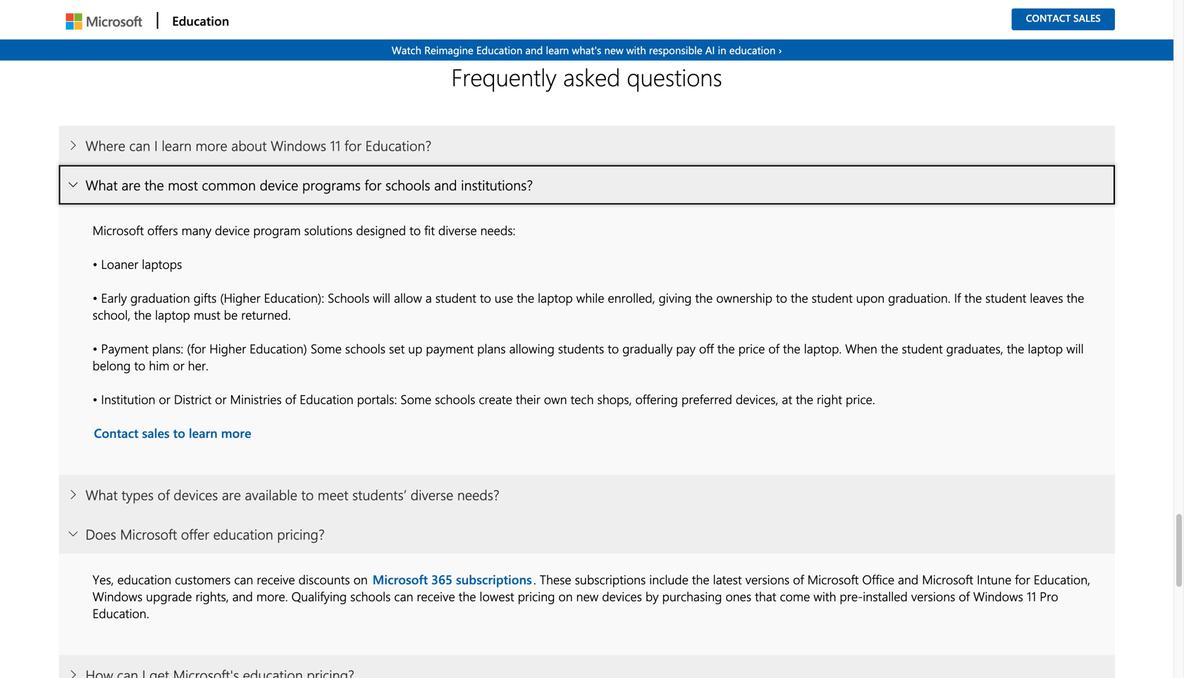 Task type: vqa. For each thing, say whether or not it's contained in the screenshot.
learn related to Where can I learn more about Windows 11 for Education?
yes



Task type: locate. For each thing, give the bounding box(es) containing it.
education):
[[264, 289, 324, 306]]

devices,
[[736, 391, 778, 408]]

education
[[729, 43, 776, 57], [213, 525, 273, 544], [117, 571, 171, 588]]

him
[[149, 357, 169, 374]]

some right education)
[[311, 340, 342, 357]]

to right sales
[[173, 425, 185, 441]]

education right offer
[[213, 525, 273, 544]]

microsoft inside does microsoft offer education pricing? dropdown button
[[120, 525, 177, 544]]

microsoft left "intune"
[[922, 571, 973, 588]]

device right the many
[[215, 222, 250, 238]]

education?
[[365, 136, 431, 155]]

1 horizontal spatial education
[[213, 525, 273, 544]]

0 vertical spatial education
[[172, 12, 229, 29]]

diverse left needs?
[[411, 485, 453, 504]]

if
[[954, 289, 961, 306]]

what down where
[[85, 175, 118, 194]]

1 horizontal spatial 11
[[1027, 588, 1036, 605]]

• inside • payment plans: (for higher education) some schools set up payment plans allowing students to gradually pay off the price of the laptop. when the student graduates, the laptop will belong to him or her.
[[93, 340, 98, 357]]

1 what from the top
[[85, 175, 118, 194]]

microsoft offers many device program solutions designed to fit diverse needs:
[[93, 222, 516, 238]]

her.
[[188, 357, 209, 374]]

microsoftlogo image
[[66, 13, 142, 30]]

devices up offer
[[174, 485, 218, 504]]

the right graduates,
[[1007, 340, 1024, 357]]

the right use at the top of the page
[[517, 289, 534, 306]]

or right district
[[215, 391, 227, 408]]

more down ministries
[[221, 425, 251, 441]]

0 horizontal spatial will
[[373, 289, 390, 306]]

diverse for fit
[[438, 222, 477, 238]]

on inside '. these subscriptions include the latest versions of microsoft office and microsoft intune for education, windows upgrade rights, and more. qualifying schools can receive the lowest pricing on new devices by purchasing ones that come with pre-installed versions of windows 11 pro education.'
[[558, 588, 573, 605]]

frequently
[[451, 60, 556, 92]]

with
[[626, 43, 646, 57], [813, 588, 836, 605]]

2 horizontal spatial laptop
[[1028, 340, 1063, 357]]

to left him
[[134, 357, 145, 374]]

2 vertical spatial for
[[1015, 571, 1030, 588]]

0 horizontal spatial some
[[311, 340, 342, 357]]

more for i
[[195, 136, 227, 155]]

0 horizontal spatial education
[[117, 571, 171, 588]]

learn inside the where can i learn more about windows 11 for education? dropdown button
[[162, 136, 192, 155]]

can left 365
[[394, 588, 413, 605]]

can inside dropdown button
[[129, 136, 150, 155]]

of left "intune"
[[959, 588, 970, 605]]

new
[[604, 43, 623, 57], [576, 588, 599, 605]]

learn for contact sales to learn more
[[189, 425, 218, 441]]

pricing?
[[277, 525, 325, 544]]

price.
[[846, 391, 875, 408]]

and up fit
[[434, 175, 457, 194]]

and up frequently
[[525, 43, 543, 57]]

diverse right fit
[[438, 222, 477, 238]]

laptop down leaves
[[1028, 340, 1063, 357]]

come
[[780, 588, 810, 605]]

0 vertical spatial more
[[195, 136, 227, 155]]

(higher
[[220, 289, 260, 306]]

0 vertical spatial 11
[[330, 136, 341, 155]]

0 horizontal spatial receive
[[257, 571, 295, 588]]

more left about
[[195, 136, 227, 155]]

0 vertical spatial with
[[626, 43, 646, 57]]

learn inside watch reimagine education and learn what's new with responsible ai in education › link
[[546, 43, 569, 57]]

1 vertical spatial will
[[1066, 340, 1084, 357]]

giving
[[659, 289, 692, 306]]

1 vertical spatial education
[[476, 43, 522, 57]]

of right the that
[[793, 571, 804, 588]]

some inside • payment plans: (for higher education) some schools set up payment plans allowing students to gradually pay off the price of the laptop. when the student graduates, the laptop will belong to him or her.
[[311, 340, 342, 357]]

learn down district
[[189, 425, 218, 441]]

1 vertical spatial education
[[213, 525, 273, 544]]

learn for where can i learn more about windows 11 for education?
[[162, 136, 192, 155]]

1 horizontal spatial devices
[[602, 588, 642, 605]]

windows up what are the most common device programs for schools and institutions?
[[271, 136, 326, 155]]

1 vertical spatial some
[[400, 391, 431, 408]]

and
[[525, 43, 543, 57], [434, 175, 457, 194], [898, 571, 919, 588], [232, 588, 253, 605]]

rights,
[[195, 588, 229, 605]]

tech
[[570, 391, 594, 408]]

new right what's
[[604, 43, 623, 57]]

device down where can i learn more about windows 11 for education? on the top left
[[260, 175, 298, 194]]

laptop
[[538, 289, 573, 306], [155, 306, 190, 323], [1028, 340, 1063, 357]]

contact sales link
[[1026, 11, 1101, 24]]

to right ownership
[[776, 289, 787, 306]]

are left available
[[222, 485, 241, 504]]

what are the most common device programs for schools and institutions?
[[85, 175, 533, 194]]

graduation.
[[888, 289, 951, 306]]

1 vertical spatial new
[[576, 588, 599, 605]]

learn inside contact sales to learn more link
[[189, 425, 218, 441]]

new right these
[[576, 588, 599, 605]]

laptop up plans:
[[155, 306, 190, 323]]

gifts
[[194, 289, 217, 306]]

student inside • payment plans: (for higher education) some schools set up payment plans allowing students to gradually pay off the price of the laptop. when the student graduates, the laptop will belong to him or her.
[[902, 340, 943, 357]]

windows left pro
[[973, 588, 1023, 605]]

• loaner laptops
[[93, 255, 182, 272]]

0 horizontal spatial can
[[129, 136, 150, 155]]

diverse inside dropdown button
[[411, 485, 453, 504]]

• for • institution or district or ministries of education portals: some schools create their own tech shops, offering preferred devices, at the right price.
[[93, 391, 98, 408]]

0 horizontal spatial or
[[159, 391, 170, 408]]

are
[[122, 175, 141, 194], [222, 485, 241, 504]]

• inside • early graduation gifts (higher education): schools will allow a student to use the laptop while enrolled, giving the ownership to the student upon graduation. if the student leaves the school, the laptop must be returned.
[[93, 289, 98, 306]]

microsoft
[[93, 222, 144, 238], [120, 525, 177, 544], [373, 571, 428, 588], [807, 571, 859, 588], [922, 571, 973, 588]]

1 horizontal spatial receive
[[417, 588, 455, 605]]

diverse for students'
[[411, 485, 453, 504]]

1 vertical spatial for
[[365, 175, 382, 194]]

can inside '. these subscriptions include the latest versions of microsoft office and microsoft intune for education, windows upgrade rights, and more. qualifying schools can receive the lowest pricing on new devices by purchasing ones that come with pre-installed versions of windows 11 pro education.'
[[394, 588, 413, 605]]

offering
[[635, 391, 678, 408]]

0 horizontal spatial versions
[[745, 571, 789, 588]]

0 vertical spatial for
[[344, 136, 361, 155]]

student left leaves
[[985, 289, 1026, 306]]

must
[[194, 306, 220, 323]]

what
[[85, 175, 118, 194], [85, 485, 118, 504]]

watch reimagine education and learn what's new with responsible ai in education › link
[[0, 39, 1173, 61]]

receive inside '. these subscriptions include the latest versions of microsoft office and microsoft intune for education, windows upgrade rights, and more. qualifying schools can receive the lowest pricing on new devices by purchasing ones that come with pre-installed versions of windows 11 pro education.'
[[417, 588, 455, 605]]

what for what types of devices are available to meet students' diverse needs?
[[85, 485, 118, 504]]

0 horizontal spatial subscriptions
[[456, 571, 532, 588]]

1 vertical spatial what
[[85, 485, 118, 504]]

windows left the upgrade on the left
[[93, 588, 143, 605]]

• for • payment plans: (for higher education) some schools set up payment plans allowing students to gradually pay off the price of the laptop. when the student graduates, the laptop will belong to him or her.
[[93, 340, 98, 357]]

0 horizontal spatial devices
[[174, 485, 218, 504]]

0 vertical spatial will
[[373, 289, 390, 306]]

at
[[782, 391, 792, 408]]

are down where
[[122, 175, 141, 194]]

1 vertical spatial diverse
[[411, 485, 453, 504]]

1 vertical spatial device
[[215, 222, 250, 238]]

upon
[[856, 289, 885, 306]]

belong
[[93, 357, 131, 374]]

more.
[[256, 588, 288, 605]]

for right programs
[[365, 175, 382, 194]]

versions right installed
[[911, 588, 955, 605]]

by
[[645, 588, 659, 605]]

• left the early
[[93, 289, 98, 306]]

• for • loaner laptops
[[93, 255, 98, 272]]

for
[[344, 136, 361, 155], [365, 175, 382, 194], [1015, 571, 1030, 588]]

some
[[311, 340, 342, 357], [400, 391, 431, 408]]

11 inside '. these subscriptions include the latest versions of microsoft office and microsoft intune for education, windows upgrade rights, and more. qualifying schools can receive the lowest pricing on new devices by purchasing ones that come with pre-installed versions of windows 11 pro education.'
[[1027, 588, 1036, 605]]

education inside 'link'
[[172, 12, 229, 29]]

yes,
[[93, 571, 114, 588]]

4 • from the top
[[93, 391, 98, 408]]

0 vertical spatial learn
[[546, 43, 569, 57]]

student
[[435, 289, 476, 306], [812, 289, 853, 306], [985, 289, 1026, 306], [902, 340, 943, 357]]

a
[[426, 289, 432, 306]]

latest
[[713, 571, 742, 588]]

offers
[[147, 222, 178, 238]]

the left most
[[144, 175, 164, 194]]

does
[[85, 525, 116, 544]]

2 horizontal spatial can
[[394, 588, 413, 605]]

2 vertical spatial education
[[117, 571, 171, 588]]

365
[[431, 571, 453, 588]]

1 horizontal spatial subscriptions
[[575, 571, 646, 588]]

2 vertical spatial education
[[300, 391, 353, 408]]

more inside dropdown button
[[195, 136, 227, 155]]

0 vertical spatial what
[[85, 175, 118, 194]]

learn
[[546, 43, 569, 57], [162, 136, 192, 155], [189, 425, 218, 441]]

laptop left while
[[538, 289, 573, 306]]

1 horizontal spatial laptop
[[538, 289, 573, 306]]

1 horizontal spatial or
[[173, 357, 184, 374]]

the left latest
[[692, 571, 709, 588]]

1 horizontal spatial with
[[813, 588, 836, 605]]

1 vertical spatial with
[[813, 588, 836, 605]]

11 left pro
[[1027, 588, 1036, 605]]

windows inside dropdown button
[[271, 136, 326, 155]]

needs?
[[457, 485, 499, 504]]

pay
[[676, 340, 696, 357]]

or
[[173, 357, 184, 374], [159, 391, 170, 408], [215, 391, 227, 408]]

1 vertical spatial more
[[221, 425, 251, 441]]

schools right the discounts
[[350, 588, 391, 605]]

and inside dropdown button
[[434, 175, 457, 194]]

district
[[174, 391, 212, 408]]

1 vertical spatial learn
[[162, 136, 192, 155]]

include
[[649, 571, 688, 588]]

yes, education customers can receive discounts on microsoft 365 subscriptions
[[93, 571, 532, 588]]

1 horizontal spatial on
[[558, 588, 573, 605]]

receive left the discounts
[[257, 571, 295, 588]]

0 vertical spatial are
[[122, 175, 141, 194]]

1 vertical spatial are
[[222, 485, 241, 504]]

subscriptions
[[456, 571, 532, 588], [575, 571, 646, 588]]

to left the meet
[[301, 485, 314, 504]]

0 vertical spatial some
[[311, 340, 342, 357]]

of right types
[[158, 485, 170, 504]]

new inside '. these subscriptions include the latest versions of microsoft office and microsoft intune for education, windows upgrade rights, and more. qualifying schools can receive the lowest pricing on new devices by purchasing ones that come with pre-installed versions of windows 11 pro education.'
[[576, 588, 599, 605]]

1 horizontal spatial education
[[300, 391, 353, 408]]

office
[[862, 571, 894, 588]]

contact sales to learn more
[[94, 425, 251, 441]]

on right the pricing
[[558, 588, 573, 605]]

or inside • payment plans: (for higher education) some schools set up payment plans allowing students to gradually pay off the price of the laptop. when the student graduates, the laptop will belong to him or her.
[[173, 357, 184, 374]]

allowing
[[509, 340, 555, 357]]

for up programs
[[344, 136, 361, 155]]

learn right i
[[162, 136, 192, 155]]

schools down the education?
[[385, 175, 430, 194]]

designed
[[356, 222, 406, 238]]

devices left by
[[602, 588, 642, 605]]

• for • early graduation gifts (higher education): schools will allow a student to use the laptop while enrolled, giving the ownership to the student upon graduation. if the student leaves the school, the laptop must be returned.
[[93, 289, 98, 306]]

can left more.
[[234, 571, 253, 588]]

0 horizontal spatial on
[[353, 571, 368, 588]]

microsoft down types
[[120, 525, 177, 544]]

laptops
[[142, 255, 182, 272]]

versions right latest
[[745, 571, 789, 588]]

education right yes,
[[117, 571, 171, 588]]

allow
[[394, 289, 422, 306]]

their
[[516, 391, 540, 408]]

devices inside dropdown button
[[174, 485, 218, 504]]

student down graduation.
[[902, 340, 943, 357]]

with left responsible
[[626, 43, 646, 57]]

1 vertical spatial 11
[[1027, 588, 1036, 605]]

2 vertical spatial learn
[[189, 425, 218, 441]]

or left district
[[159, 391, 170, 408]]

with left 'pre-'
[[813, 588, 836, 605]]

0 horizontal spatial windows
[[93, 588, 143, 605]]

2 what from the top
[[85, 485, 118, 504]]

1 horizontal spatial windows
[[271, 136, 326, 155]]

1 • from the top
[[93, 255, 98, 272]]

institution
[[101, 391, 155, 408]]

responsible
[[649, 43, 702, 57]]

1 vertical spatial devices
[[602, 588, 642, 605]]

• left loaner
[[93, 255, 98, 272]]

of right price
[[768, 340, 779, 357]]

offer
[[181, 525, 209, 544]]

schools inside • payment plans: (for higher education) some schools set up payment plans allowing students to gradually pay off the price of the laptop. when the student graduates, the laptop will belong to him or her.
[[345, 340, 386, 357]]

the right off at the bottom right of page
[[717, 340, 735, 357]]

reimagine
[[424, 43, 473, 57]]

subscriptions left .
[[456, 571, 532, 588]]

0 vertical spatial new
[[604, 43, 623, 57]]

3 • from the top
[[93, 340, 98, 357]]

what left types
[[85, 485, 118, 504]]

2 • from the top
[[93, 289, 98, 306]]

devices inside '. these subscriptions include the latest versions of microsoft office and microsoft intune for education, windows upgrade rights, and more. qualifying schools can receive the lowest pricing on new devices by purchasing ones that come with pre-installed versions of windows 11 pro education.'
[[602, 588, 642, 605]]

education link
[[157, 1, 233, 40]]

11 up programs
[[330, 136, 341, 155]]

0 horizontal spatial with
[[626, 43, 646, 57]]

schools inside '. these subscriptions include the latest versions of microsoft office and microsoft intune for education, windows upgrade rights, and more. qualifying schools can receive the lowest pricing on new devices by purchasing ones that come with pre-installed versions of windows 11 pro education.'
[[350, 588, 391, 605]]

0 horizontal spatial new
[[576, 588, 599, 605]]

schools left set
[[345, 340, 386, 357]]

2 subscriptions from the left
[[575, 571, 646, 588]]

or right him
[[173, 357, 184, 374]]

off
[[699, 340, 714, 357]]

can left i
[[129, 136, 150, 155]]

contact
[[94, 425, 139, 441]]

and right office
[[898, 571, 919, 588]]

• left payment
[[93, 340, 98, 357]]

• early graduation gifts (higher education): schools will allow a student to use the laptop while enrolled, giving the ownership to the student upon graduation. if the student leaves the school, the laptop must be returned.
[[93, 289, 1084, 323]]

for right "intune"
[[1015, 571, 1030, 588]]

2 horizontal spatial education
[[729, 43, 776, 57]]

1 horizontal spatial for
[[365, 175, 382, 194]]

1 horizontal spatial will
[[1066, 340, 1084, 357]]

• left institution
[[93, 391, 98, 408]]

education left ›
[[729, 43, 776, 57]]

receive
[[257, 571, 295, 588], [417, 588, 455, 605]]

some right portals:
[[400, 391, 431, 408]]

the right the when
[[881, 340, 898, 357]]

0 vertical spatial devices
[[174, 485, 218, 504]]

devices
[[174, 485, 218, 504], [602, 588, 642, 605]]

receive left lowest
[[417, 588, 455, 605]]

0 horizontal spatial education
[[172, 12, 229, 29]]

0 vertical spatial device
[[260, 175, 298, 194]]

0 vertical spatial diverse
[[438, 222, 477, 238]]

the right if
[[964, 289, 982, 306]]

ones
[[726, 588, 751, 605]]

0 horizontal spatial 11
[[330, 136, 341, 155]]

2 horizontal spatial for
[[1015, 571, 1030, 588]]

subscriptions down does microsoft offer education pricing? dropdown button
[[575, 571, 646, 588]]

qualifying
[[291, 588, 347, 605]]

on right the discounts
[[353, 571, 368, 588]]

diverse
[[438, 222, 477, 238], [411, 485, 453, 504]]

1 horizontal spatial device
[[260, 175, 298, 194]]

learn left what's
[[546, 43, 569, 57]]

the right giving
[[695, 289, 713, 306]]



Task type: describe. For each thing, give the bounding box(es) containing it.
in
[[718, 43, 726, 57]]

types
[[122, 485, 154, 504]]

pre-
[[840, 588, 863, 605]]

upgrade
[[146, 588, 192, 605]]

discounts
[[299, 571, 350, 588]]

microsoft left office
[[807, 571, 859, 588]]

common
[[202, 175, 256, 194]]

available
[[245, 485, 297, 504]]

education inside dropdown button
[[213, 525, 273, 544]]

0 horizontal spatial device
[[215, 222, 250, 238]]

to left use at the top of the page
[[480, 289, 491, 306]]

questions
[[627, 60, 722, 92]]

.
[[533, 571, 536, 588]]

education.
[[93, 605, 149, 622]]

student left upon
[[812, 289, 853, 306]]

will inside • early graduation gifts (higher education): schools will allow a student to use the laptop while enrolled, giving the ownership to the student upon graduation. if the student leaves the school, the laptop must be returned.
[[373, 289, 390, 306]]

payment
[[426, 340, 474, 357]]

(for
[[187, 340, 206, 357]]

what types of devices are available to meet students' diverse needs?
[[85, 485, 499, 504]]

of inside • payment plans: (for higher education) some schools set up payment plans allowing students to gradually pay off the price of the laptop. when the student graduates, the laptop will belong to him or her.
[[768, 340, 779, 357]]

frequently asked questions
[[451, 60, 722, 92]]

microsoft up loaner
[[93, 222, 144, 238]]

asked
[[563, 60, 620, 92]]

the left lowest
[[459, 588, 476, 605]]

to left fit
[[409, 222, 421, 238]]

2 horizontal spatial windows
[[973, 588, 1023, 605]]

about
[[231, 136, 267, 155]]

1 horizontal spatial are
[[222, 485, 241, 504]]

portals:
[[357, 391, 397, 408]]

ownership
[[716, 289, 772, 306]]

fit
[[424, 222, 435, 238]]

does microsoft offer education pricing? button
[[59, 515, 1115, 554]]

will inside • payment plans: (for higher education) some schools set up payment plans allowing students to gradually pay off the price of the laptop. when the student graduates, the laptop will belong to him or her.
[[1066, 340, 1084, 357]]

while
[[576, 289, 604, 306]]

students'
[[352, 485, 407, 504]]

pro
[[1040, 588, 1058, 605]]

the left laptop.
[[783, 340, 800, 357]]

with inside '. these subscriptions include the latest versions of microsoft office and microsoft intune for education, windows upgrade rights, and more. qualifying schools can receive the lowest pricing on new devices by purchasing ones that come with pre-installed versions of windows 11 pro education.'
[[813, 588, 836, 605]]

school,
[[93, 306, 131, 323]]

what for what are the most common device programs for schools and institutions?
[[85, 175, 118, 194]]

most
[[168, 175, 198, 194]]

when
[[845, 340, 877, 357]]

does microsoft offer education pricing?
[[85, 525, 325, 544]]

of inside dropdown button
[[158, 485, 170, 504]]

the inside dropdown button
[[144, 175, 164, 194]]

›
[[778, 43, 782, 57]]

• payment plans: (for higher education) some schools set up payment plans allowing students to gradually pay off the price of the laptop. when the student graduates, the laptop will belong to him or her.
[[93, 340, 1084, 374]]

1 horizontal spatial some
[[400, 391, 431, 408]]

payment
[[101, 340, 149, 357]]

ai
[[705, 43, 715, 57]]

where can i learn more about windows 11 for education? button
[[59, 126, 1115, 165]]

of right ministries
[[285, 391, 296, 408]]

contact sales
[[1026, 11, 1101, 24]]

these
[[540, 571, 571, 588]]

customers
[[175, 571, 231, 588]]

preferred
[[681, 391, 732, 408]]

• institution or district or ministries of education portals: some schools create their own tech shops, offering preferred devices, at the right price.
[[93, 391, 875, 408]]

to inside dropdown button
[[301, 485, 314, 504]]

device inside what are the most common device programs for schools and institutions? dropdown button
[[260, 175, 298, 194]]

1 horizontal spatial versions
[[911, 588, 955, 605]]

0 vertical spatial education
[[729, 43, 776, 57]]

graduates,
[[946, 340, 1003, 357]]

intune
[[977, 571, 1011, 588]]

price
[[738, 340, 765, 357]]

. these subscriptions include the latest versions of microsoft office and microsoft intune for education, windows upgrade rights, and more. qualifying schools can receive the lowest pricing on new devices by purchasing ones that come with pre-installed versions of windows 11 pro education.
[[93, 571, 1090, 622]]

early
[[101, 289, 127, 306]]

needs:
[[480, 222, 516, 238]]

institutions?
[[461, 175, 533, 194]]

sales
[[142, 425, 170, 441]]

use
[[495, 289, 513, 306]]

plans:
[[152, 340, 183, 357]]

create
[[479, 391, 512, 408]]

what are the most common device programs for schools and institutions? button
[[59, 165, 1115, 205]]

program
[[253, 222, 301, 238]]

laptop inside • payment plans: (for higher education) some schools set up payment plans allowing students to gradually pay off the price of the laptop. when the student graduates, the laptop will belong to him or her.
[[1028, 340, 1063, 357]]

contact
[[1026, 11, 1071, 24]]

contact sales to learn more link
[[93, 423, 253, 443]]

11 inside dropdown button
[[330, 136, 341, 155]]

the right leaves
[[1067, 289, 1084, 306]]

enrolled,
[[608, 289, 655, 306]]

and left more.
[[232, 588, 253, 605]]

0 horizontal spatial are
[[122, 175, 141, 194]]

student right a
[[435, 289, 476, 306]]

to right students at the bottom
[[608, 340, 619, 357]]

schools left create
[[435, 391, 475, 408]]

1 horizontal spatial can
[[234, 571, 253, 588]]

set
[[389, 340, 405, 357]]

subscriptions inside '. these subscriptions include the latest versions of microsoft office and microsoft intune for education, windows upgrade rights, and more. qualifying schools can receive the lowest pricing on new devices by purchasing ones that come with pre-installed versions of windows 11 pro education.'
[[575, 571, 646, 588]]

sales
[[1073, 11, 1101, 24]]

0 horizontal spatial for
[[344, 136, 361, 155]]

purchasing
[[662, 588, 722, 605]]

2 horizontal spatial education
[[476, 43, 522, 57]]

watch
[[392, 43, 421, 57]]

loaner
[[101, 255, 138, 272]]

shops,
[[597, 391, 632, 408]]

graduation
[[130, 289, 190, 306]]

microsoft left 365
[[373, 571, 428, 588]]

the right school,
[[134, 306, 152, 323]]

that
[[755, 588, 776, 605]]

leaves
[[1030, 289, 1063, 306]]

for inside '. these subscriptions include the latest versions of microsoft office and microsoft intune for education, windows upgrade rights, and more. qualifying schools can receive the lowest pricing on new devices by purchasing ones that come with pre-installed versions of windows 11 pro education.'
[[1015, 571, 1030, 588]]

higher
[[209, 340, 246, 357]]

schools inside dropdown button
[[385, 175, 430, 194]]

i
[[154, 136, 158, 155]]

2 horizontal spatial or
[[215, 391, 227, 408]]

more for to
[[221, 425, 251, 441]]

1 subscriptions from the left
[[456, 571, 532, 588]]

watch reimagine education and learn what's new with responsible ai in education ›
[[392, 43, 782, 57]]

education)
[[250, 340, 307, 357]]

the right ownership
[[791, 289, 808, 306]]

laptop.
[[804, 340, 842, 357]]

where
[[85, 136, 125, 155]]

own
[[544, 391, 567, 408]]

1 horizontal spatial new
[[604, 43, 623, 57]]

0 horizontal spatial laptop
[[155, 306, 190, 323]]

many
[[181, 222, 211, 238]]

solutions
[[304, 222, 353, 238]]

lowest
[[480, 588, 514, 605]]

the right the at
[[796, 391, 813, 408]]



